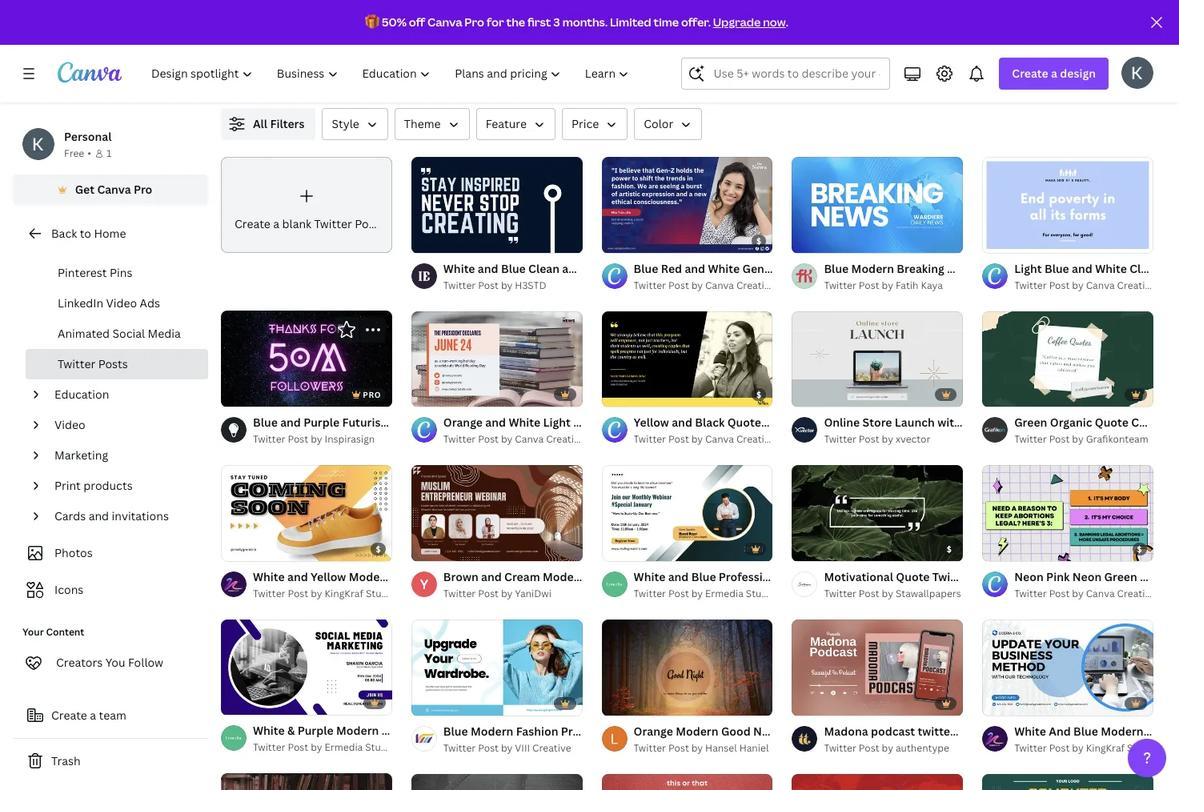 Task type: vqa. For each thing, say whether or not it's contained in the screenshot.
need
no



Task type: locate. For each thing, give the bounding box(es) containing it.
tiktok
[[58, 235, 91, 250]]

twitter post by yanidwi
[[443, 587, 552, 601]]

brown and cream modern muslim entrepreneur webinar twitter post image
[[411, 465, 582, 562]]

0 horizontal spatial create
[[51, 708, 87, 723]]

and up twitter post by h3std link
[[478, 261, 498, 276]]

white and blue clean and bold quote twitter post image
[[411, 157, 582, 253]]

2 horizontal spatial create
[[1012, 66, 1049, 81]]

2 vertical spatial create
[[51, 708, 87, 723]]

1 horizontal spatial twitter post by canva creative studio
[[634, 278, 808, 292]]

quote right bold on the top
[[614, 261, 647, 276]]

and inside yellow and black quotes twitter post twitter post by canva creative studio
[[672, 415, 692, 430]]

twitter post by ermedia studio link up orange modern good night floral twitter post image
[[634, 586, 776, 602]]

stawallpapers
[[896, 587, 961, 601]]

1 horizontal spatial twitter post by ermedia studio
[[634, 587, 776, 601]]

create inside "link"
[[235, 216, 270, 231]]

modern inside blue modern breaking news headline twitter post twitter post by fatih kaya
[[851, 261, 894, 276]]

1 vertical spatial 1
[[613, 389, 618, 400]]

quote
[[614, 261, 647, 276], [1095, 415, 1129, 430], [896, 569, 930, 585]]

pins
[[110, 265, 132, 280]]

ermedia for white & purple modern social media marketing twitter  post image
[[325, 741, 363, 754]]

price button
[[562, 108, 628, 140]]

post
[[958, 724, 982, 739]]

ads
[[140, 295, 160, 311]]

0 vertical spatial kingkraf
[[325, 587, 363, 600]]

1 vertical spatial twitter post by canva creative stud link
[[1014, 586, 1179, 602]]

1 vertical spatial video
[[54, 417, 85, 432]]

twitter post by canva creative stud link up the white and blue modern business twitter post image
[[1014, 586, 1179, 602]]

by left hansel
[[691, 741, 703, 755]]

twitter post by kingkraf studio link up white & purple modern social media marketing twitter  post image
[[253, 586, 396, 602]]

twitter posts
[[58, 356, 128, 371]]

by down motivational quote twitter post link
[[882, 587, 893, 601]]

blue inside blue modern breaking news headline twitter post twitter post by fatih kaya
[[824, 261, 849, 276]]

red modern breaking news announcement twitter post image
[[792, 774, 963, 790]]

0 horizontal spatial pro
[[134, 182, 152, 197]]

a inside button
[[90, 708, 96, 723]]

a for blank
[[273, 216, 279, 231]]

a
[[1051, 66, 1058, 81], [273, 216, 279, 231], [90, 708, 96, 723]]

1 vertical spatial twitter post by ermedia studio
[[253, 741, 396, 754]]

canva inside yellow and black quotes twitter post twitter post by canva creative studio
[[705, 433, 734, 446]]

1 vertical spatial twitter post by kingkraf studio link
[[1014, 740, 1158, 756]]

your content
[[22, 625, 84, 639]]

news
[[947, 261, 977, 276]]

upgrade now button
[[713, 14, 786, 30]]

1 horizontal spatial a
[[273, 216, 279, 231]]

modern up twitter post by hansel haniel link
[[676, 724, 719, 739]]

education link
[[48, 379, 199, 410]]

twitter post by canva creative stud for neon pink neon green orange shapes and stickers protest content pro-choice twitter post image
[[1014, 587, 1179, 601]]

a for team
[[90, 708, 96, 723]]

1 for 1
[[106, 147, 111, 160]]

fatih
[[896, 278, 919, 292]]

1 vertical spatial a
[[273, 216, 279, 231]]

1 twitter post by canva creative stud link from the top
[[1014, 278, 1179, 294]]

blue and purple futuristic starry sky at night thanks for 50m followers twitter post image
[[221, 311, 392, 407]]

and left the black
[[672, 415, 692, 430]]

a left design in the right top of the page
[[1051, 66, 1058, 81]]

create inside dropdown button
[[1012, 66, 1049, 81]]

by inside orange modern good night floral twitter post twitter post by hansel haniel
[[691, 741, 703, 755]]

0 horizontal spatial video
[[54, 417, 85, 432]]

offer.
[[681, 14, 711, 30]]

1 horizontal spatial ermedia
[[705, 587, 744, 601]]

orange modern good night floral twitter post twitter post by hansel haniel
[[634, 724, 885, 755]]

by left h3std at the top of page
[[501, 278, 513, 292]]

yanidwi image
[[411, 572, 437, 597]]

and left bold on the top
[[562, 261, 583, 276]]

motivational quote twitter post twitter post by stawallpapers
[[824, 569, 998, 601]]

twitter post by xvector link
[[824, 432, 963, 448]]

coffee
[[1131, 415, 1168, 430]]

create left blank
[[235, 216, 270, 231]]

1 stud from the top
[[1158, 278, 1179, 292]]

style
[[332, 116, 359, 131]]

modern inside white and blue modern busine twitter post by kingkraf studio
[[1101, 724, 1144, 739]]

post inside green organic quote coffee tw twitter post by grafikonteam
[[1049, 433, 1070, 446]]

get canva pro button
[[13, 175, 208, 205]]

green modern simple computer repair services twitter post image
[[982, 774, 1154, 790]]

post inside "link"
[[355, 216, 379, 231]]

twitter post by fatih kaya link
[[824, 278, 963, 294]]

white and blue modern busine twitter post by kingkraf studio
[[1014, 724, 1179, 755]]

1 vertical spatial kingkraf
[[1086, 741, 1125, 755]]

modern up twitter post by viii creative link
[[471, 724, 513, 739]]

1 vertical spatial stud
[[1158, 587, 1179, 601]]

1 for 1 of 2
[[613, 389, 618, 400]]

home
[[94, 226, 126, 241]]

twitter post by ermedia studio up orange modern good night floral twitter post image
[[634, 587, 776, 601]]

twitter post by canva creative studio link
[[634, 278, 808, 294], [443, 432, 618, 448], [634, 432, 808, 448]]

1 vertical spatial white
[[1014, 724, 1046, 739]]

and
[[478, 261, 498, 276], [562, 261, 583, 276], [672, 415, 692, 430], [89, 508, 109, 524]]

marketing link
[[48, 440, 199, 471]]

white inside white and blue modern busine twitter post by kingkraf studio
[[1014, 724, 1046, 739]]

blue modern breaking news headline twitter post image
[[792, 157, 963, 253]]

0 horizontal spatial a
[[90, 708, 96, 723]]

2 horizontal spatial quote
[[1095, 415, 1129, 430]]

twitter post by canva creative stud up green organic quote coffee twitter post image
[[1014, 278, 1179, 292]]

pro
[[465, 14, 484, 30], [134, 182, 152, 197]]

a inside "link"
[[273, 216, 279, 231]]

templates
[[252, 120, 306, 135]]

0 vertical spatial twitter post by canva creative stud link
[[1014, 278, 1179, 294]]

0 vertical spatial white
[[443, 261, 475, 276]]

blue inside blue modern fashion promotion twitter post twitter post by viii creative
[[443, 724, 468, 739]]

twitter post by canva creative studio link for blue modern fashion promotion twitter post
[[443, 432, 618, 448]]

2 horizontal spatial a
[[1051, 66, 1058, 81]]

video
[[106, 295, 137, 311], [54, 417, 85, 432]]

0 vertical spatial twitter post by kingkraf studio link
[[253, 586, 396, 602]]

night
[[753, 724, 783, 739]]

1 vertical spatial ermedia
[[325, 741, 363, 754]]

quote inside white and blue clean and bold quote twitter post twitter post by h3std
[[614, 261, 647, 276]]

0 horizontal spatial quote
[[614, 261, 647, 276]]

creative
[[736, 278, 775, 292], [1117, 278, 1156, 292], [546, 433, 585, 446], [736, 433, 775, 446], [1117, 587, 1156, 601], [532, 741, 571, 755]]

1 vertical spatial twitter post by canva creative studio
[[443, 433, 618, 446]]

blue modern breaking news headline twitter post twitter post by fatih kaya
[[824, 261, 1096, 292]]

50%
[[382, 14, 407, 30]]

yanidwi
[[515, 587, 552, 601]]

1 horizontal spatial pro
[[465, 14, 484, 30]]

twitter post by ermedia studio up read a book motivational quote twitter post image
[[253, 741, 396, 754]]

video left ads
[[106, 295, 137, 311]]

video inside linkedin video ads link
[[106, 295, 137, 311]]

stud
[[1158, 278, 1179, 292], [1158, 587, 1179, 601]]

busine
[[1146, 724, 1179, 739]]

0 horizontal spatial ermedia
[[325, 741, 363, 754]]

twitter post by kingkraf studio link
[[253, 586, 396, 602], [1014, 740, 1158, 756]]

1 twitter post by canva creative stud from the top
[[1014, 278, 1179, 292]]

pro inside button
[[134, 182, 152, 197]]

quote up 'grafikonteam'
[[1095, 415, 1129, 430]]

floral
[[786, 724, 817, 739]]

free •
[[64, 147, 91, 160]]

madona podcast twitter post template link
[[824, 723, 1034, 740]]

create inside button
[[51, 708, 87, 723]]

1 horizontal spatial create
[[235, 216, 270, 231]]

0 horizontal spatial twitter post by ermedia studio link
[[253, 740, 396, 756]]

twitter post by ermedia studio link up read a book motivational quote twitter post image
[[253, 740, 396, 756]]

1 vertical spatial pro
[[134, 182, 152, 197]]

0 horizontal spatial twitter post by kingkraf studio link
[[253, 586, 396, 602]]

kendall parks image
[[1122, 57, 1154, 89]]

1 horizontal spatial white
[[1014, 724, 1046, 739]]

pro up back to home link on the top left of page
[[134, 182, 152, 197]]

0 vertical spatial twitter post by ermedia studio
[[634, 587, 776, 601]]

0 horizontal spatial kingkraf
[[325, 587, 363, 600]]

0 horizontal spatial 1
[[106, 147, 111, 160]]

0 vertical spatial ermedia
[[705, 587, 744, 601]]

1 vertical spatial create
[[235, 216, 270, 231]]

motivational quote twitter post image
[[792, 465, 963, 562]]

by left viii
[[501, 741, 513, 755]]

$ for twitter post by canva creative studio
[[757, 235, 762, 246]]

create left design in the right top of the page
[[1012, 66, 1049, 81]]

0 horizontal spatial twitter post by ermedia studio
[[253, 741, 396, 754]]

feature button
[[476, 108, 556, 140]]

madona podcast twitter post template image
[[792, 620, 963, 716]]

breaking
[[897, 261, 944, 276]]

twitter post by canva creative stud link up green organic quote coffee twitter post image
[[1014, 278, 1179, 294]]

1 right "•" at the top left of page
[[106, 147, 111, 160]]

create for create a team
[[51, 708, 87, 723]]

orange
[[634, 724, 673, 739]]

modern inside orange modern good night floral twitter post twitter post by hansel haniel
[[676, 724, 719, 739]]

0 vertical spatial twitter post by canva creative stud
[[1014, 278, 1179, 292]]

0 vertical spatial stud
[[1158, 278, 1179, 292]]

a for design
[[1051, 66, 1058, 81]]

white up twitter post by h3std link
[[443, 261, 475, 276]]

blue up twitter post by h3std link
[[501, 261, 526, 276]]

twitter inside green organic quote coffee tw twitter post by grafikonteam
[[1014, 433, 1047, 446]]

by
[[501, 278, 513, 292], [691, 278, 703, 292], [882, 278, 893, 292], [1072, 278, 1084, 292], [311, 432, 322, 446], [501, 433, 513, 446], [691, 433, 703, 446], [882, 433, 893, 446], [1072, 433, 1084, 446], [311, 587, 322, 600], [501, 587, 513, 601], [691, 587, 703, 601], [882, 587, 893, 601], [1072, 587, 1084, 601], [311, 741, 322, 754], [501, 741, 513, 755], [691, 741, 703, 755], [882, 741, 893, 755], [1072, 741, 1084, 755]]

blue up twitter post by viii creative link
[[443, 724, 468, 739]]

0 vertical spatial twitter post by canva creative studio
[[634, 278, 808, 292]]

x/twitter post templates image
[[812, 0, 1154, 54]]

modern up twitter post by fatih kaya link
[[851, 261, 894, 276]]

twitter post by canva creative stud up the white and blue modern business twitter post image
[[1014, 587, 1179, 601]]

twitter post by ermedia studio for 'white and blue professional business webinar twitter post' image
[[634, 587, 776, 601]]

by down podcast
[[882, 741, 893, 755]]

creative for orange and white light professional static announcement general news twitter post image
[[546, 433, 585, 446]]

by down the black
[[691, 433, 703, 446]]

0 vertical spatial create
[[1012, 66, 1049, 81]]

blue modern fashion promotion twitter post image
[[411, 620, 582, 716]]

by down "organic"
[[1072, 433, 1084, 446]]

1 vertical spatial twitter post by canva creative stud
[[1014, 587, 1179, 601]]

bold
[[586, 261, 611, 276]]

1 vertical spatial quote
[[1095, 415, 1129, 430]]

create a blank twitter post element
[[221, 157, 392, 253]]

create for create a design
[[1012, 66, 1049, 81]]

a left team
[[90, 708, 96, 723]]

white left and
[[1014, 724, 1046, 739]]

1 horizontal spatial twitter post by ermedia studio link
[[634, 586, 776, 602]]

0 vertical spatial quote
[[614, 261, 647, 276]]

by up the white and blue modern business twitter post image
[[1072, 587, 1084, 601]]

studio inside yellow and black quotes twitter post twitter post by canva creative studio
[[778, 433, 808, 446]]

twitter post by kingkraf studio link down and
[[1014, 740, 1158, 756]]

modern inside blue modern fashion promotion twitter post twitter post by viii creative
[[471, 724, 513, 739]]

the
[[506, 14, 525, 30]]

podcast
[[871, 724, 915, 739]]

orange and white light professional static announcement general news twitter post image
[[411, 311, 582, 407]]

twitter post by canva creative studio for blue red and white generic static quote general news twitter post image
[[634, 278, 808, 292]]

0 horizontal spatial twitter post by canva creative studio
[[443, 433, 618, 446]]

2 twitter post by canva creative stud from the top
[[1014, 587, 1179, 601]]

twitter inside "link"
[[314, 216, 352, 231]]

2 vertical spatial quote
[[896, 569, 930, 585]]

blue up twitter post by fatih kaya link
[[824, 261, 849, 276]]

a inside dropdown button
[[1051, 66, 1058, 81]]

post inside white and blue modern busine twitter post by kingkraf studio
[[1049, 741, 1070, 755]]

0 vertical spatial video
[[106, 295, 137, 311]]

by left fatih
[[882, 278, 893, 292]]

stud for "twitter post by canva creative stud" link corresponding to light blue and white clean & un style economy individuals sdg twitter post image
[[1158, 278, 1179, 292]]

1
[[106, 147, 111, 160], [613, 389, 618, 400]]

twitter inside white and blue modern busine twitter post by kingkraf studio
[[1014, 741, 1047, 755]]

twitter post by ermedia studio link
[[634, 586, 776, 602], [253, 740, 396, 756]]

by inside yellow and black quotes twitter post twitter post by canva creative studio
[[691, 433, 703, 446]]

1 horizontal spatial kingkraf
[[1086, 741, 1125, 755]]

get canva pro
[[75, 182, 152, 197]]

blue right and
[[1074, 724, 1098, 739]]

by up green organic quote coffee twitter post image
[[1072, 278, 1084, 292]]

twitter post by canva creative stud
[[1014, 278, 1179, 292], [1014, 587, 1179, 601]]

2 stud from the top
[[1158, 587, 1179, 601]]

1 left of on the right
[[613, 389, 618, 400]]

post
[[355, 216, 379, 231], [691, 261, 715, 276], [1072, 261, 1096, 276], [478, 278, 499, 292], [669, 278, 689, 292], [859, 278, 880, 292], [1049, 278, 1070, 292], [811, 415, 835, 430], [288, 432, 308, 446], [478, 433, 499, 446], [669, 433, 689, 446], [859, 433, 880, 446], [1049, 433, 1070, 446], [974, 569, 998, 585], [288, 587, 308, 600], [478, 587, 499, 601], [669, 587, 689, 601], [859, 587, 880, 601], [1049, 587, 1070, 601], [663, 724, 687, 739], [861, 724, 885, 739], [288, 741, 308, 754], [478, 741, 499, 755], [669, 741, 689, 755], [859, 741, 880, 755], [1049, 741, 1070, 755]]

white inside white and blue clean and bold quote twitter post twitter post by h3std
[[443, 261, 475, 276]]

posts
[[98, 356, 128, 371]]

1 horizontal spatial quote
[[896, 569, 930, 585]]

creators
[[56, 655, 103, 670]]

1 horizontal spatial video
[[106, 295, 137, 311]]

video up marketing
[[54, 417, 85, 432]]

$ for twitter post by kingkraf studio
[[376, 543, 381, 555]]

linkedin video ads
[[58, 295, 160, 311]]

quote up 'stawallpapers'
[[896, 569, 930, 585]]

ermedia
[[705, 587, 744, 601], [325, 741, 363, 754]]

ermedia for 'white and blue professional business webinar twitter post' image
[[705, 587, 744, 601]]

None search field
[[682, 58, 891, 90]]

haniel
[[739, 741, 769, 755]]

1 horizontal spatial 1
[[613, 389, 618, 400]]

all filters
[[253, 116, 305, 131]]

free
[[64, 147, 84, 160]]

madona
[[824, 724, 868, 739]]

by up brown and cream modern muslim entrepreneur webinar twitter post image
[[501, 433, 513, 446]]

a left blank
[[273, 216, 279, 231]]

1 horizontal spatial twitter post by kingkraf studio link
[[1014, 740, 1158, 756]]

motivational quote twitter post link
[[824, 569, 998, 586]]

0 horizontal spatial white
[[443, 261, 475, 276]]

orange modern good night floral twitter post link
[[634, 723, 885, 740]]

by up yellow and black quotes twitter post image
[[691, 278, 703, 292]]

modern left busine
[[1101, 724, 1144, 739]]

$ for twitter post by canva creative stud
[[1137, 544, 1143, 555]]

2 twitter post by canva creative stud link from the top
[[1014, 586, 1179, 602]]

by up white & purple modern social media marketing twitter  post image
[[311, 587, 322, 600]]

and right cards
[[89, 508, 109, 524]]

0 vertical spatial a
[[1051, 66, 1058, 81]]

twitter post by xvector
[[824, 433, 931, 446]]

0 vertical spatial 1
[[106, 147, 111, 160]]

2 vertical spatial a
[[90, 708, 96, 723]]

creative for blue red and white generic static quote general news twitter post image
[[736, 278, 775, 292]]

twitter post by canva creative stud link
[[1014, 278, 1179, 294], [1014, 586, 1179, 602]]

tiktok videos
[[58, 235, 130, 250]]

create a design
[[1012, 66, 1096, 81]]

twitter post by ermedia studio link for white & purple modern social media marketing twitter  post image
[[253, 740, 396, 756]]

you
[[105, 655, 125, 670]]

get
[[75, 182, 95, 197]]

pro left for
[[465, 14, 484, 30]]

create left team
[[51, 708, 87, 723]]

pinterest
[[58, 265, 107, 280]]

0 vertical spatial twitter post by ermedia studio link
[[634, 586, 776, 602]]

twitter post by kingkraf studio
[[253, 587, 396, 600]]

by down white and blue modern busine link
[[1072, 741, 1084, 755]]

create a design button
[[999, 58, 1109, 90]]

kingkraf inside white and blue modern busine twitter post by kingkraf studio
[[1086, 741, 1125, 755]]

white for white and blue modern busine
[[1014, 724, 1046, 739]]

1 vertical spatial twitter post by ermedia studio link
[[253, 740, 396, 756]]

filters
[[270, 116, 305, 131]]



Task type: describe. For each thing, give the bounding box(es) containing it.
by inside motivational quote twitter post twitter post by stawallpapers
[[882, 587, 893, 601]]

yellow and black quotes twitter post image
[[602, 311, 773, 407]]

green
[[1014, 415, 1047, 430]]

template
[[985, 724, 1034, 739]]

by left yanidwi
[[501, 587, 513, 601]]

blue inside white and blue modern busine twitter post by kingkraf studio
[[1074, 724, 1098, 739]]

light blue and white clean & un style economy individuals sdg twitter post image
[[982, 157, 1154, 253]]

canva inside button
[[97, 182, 131, 197]]

creative for light blue and white clean & un style economy individuals sdg twitter post image
[[1117, 278, 1156, 292]]

inspirasign
[[325, 432, 375, 446]]

modern for good
[[676, 724, 719, 739]]

blue inside white and blue clean and bold quote twitter post twitter post by h3std
[[501, 261, 526, 276]]

Search search field
[[714, 58, 880, 89]]

tiktok videos link
[[26, 227, 208, 258]]

green organic quote coffee tw twitter post by grafikonteam
[[1014, 415, 1179, 446]]

photos link
[[22, 538, 199, 568]]

y link
[[411, 572, 437, 597]]

online store launch with device mockup twitter post image
[[792, 311, 963, 407]]

twitter post by inspirasign link
[[253, 431, 392, 447]]

by inside madona podcast twitter post template twitter post by authentype
[[882, 741, 893, 755]]

creative inside blue modern fashion promotion twitter post twitter post by viii creative
[[532, 741, 571, 755]]

organic
[[1050, 415, 1092, 430]]

and for yellow and black quotes twitter post twitter post by canva creative studio
[[672, 415, 692, 430]]

create a blank twitter post link
[[221, 157, 392, 253]]

off
[[409, 14, 425, 30]]

by inside white and blue clean and bold quote twitter post twitter post by h3std
[[501, 278, 513, 292]]

past and present quote twitter post image
[[411, 774, 582, 790]]

and for cards and invitations
[[89, 508, 109, 524]]

twitter
[[918, 724, 955, 739]]

twitter post by canva creative stud for light blue and white clean & un style economy individuals sdg twitter post image
[[1014, 278, 1179, 292]]

xvector
[[896, 433, 931, 446]]

social
[[112, 326, 145, 341]]

green organic quote coffee twitter post image
[[982, 311, 1154, 407]]

twitter inside madona podcast twitter post template twitter post by authentype
[[824, 741, 857, 755]]

headline
[[979, 261, 1028, 276]]

white for white and blue clean and bold quote twitter post
[[443, 261, 475, 276]]

quotes
[[727, 415, 767, 430]]

white and yellow modern new product coming soon twitter post image
[[221, 465, 392, 561]]

animated social media link
[[26, 319, 208, 349]]

animated
[[58, 326, 110, 341]]

animated social media
[[58, 326, 181, 341]]

blue red and white generic static quote general news twitter post image
[[602, 157, 773, 253]]

yellow and black quotes twitter post link
[[634, 414, 835, 432]]

🎁 50% off canva pro for the first 3 months. limited time offer. upgrade now .
[[365, 14, 788, 30]]

all
[[253, 116, 267, 131]]

quote inside green organic quote coffee tw twitter post by grafikonteam
[[1095, 415, 1129, 430]]

for
[[487, 14, 504, 30]]

modern for fashion
[[471, 724, 513, 739]]

•
[[87, 147, 91, 160]]

marketing
[[54, 448, 108, 463]]

by inside green organic quote coffee tw twitter post by grafikonteam
[[1072, 433, 1084, 446]]

photos
[[54, 545, 93, 560]]

blue modern fashion promotion twitter post link
[[443, 723, 687, 740]]

by inside blue modern fashion promotion twitter post twitter post by viii creative
[[501, 741, 513, 755]]

by inside blue modern breaking news headline twitter post twitter post by fatih kaya
[[882, 278, 893, 292]]

twitter post by kingkraf studio link for white and yellow modern new product coming soon twitter post image
[[253, 586, 396, 602]]

post inside madona podcast twitter post template twitter post by authentype
[[859, 741, 880, 755]]

yanidwi element
[[411, 572, 437, 597]]

twitter post by canva creative studio for orange and white light professional static announcement general news twitter post image
[[443, 433, 618, 446]]

linkedin
[[58, 295, 103, 311]]

video link
[[48, 410, 199, 440]]

feature
[[486, 116, 527, 131]]

twitter post by viii creative link
[[443, 740, 582, 756]]

studio inside white and blue modern busine twitter post by kingkraf studio
[[1127, 741, 1158, 755]]

twitter post by ermedia studio link for 'white and blue professional business webinar twitter post' image
[[634, 586, 776, 602]]

by left inspirasign
[[311, 432, 322, 446]]

twitter post by yanidwi link
[[443, 586, 582, 602]]

team
[[99, 708, 126, 723]]

promotion
[[561, 724, 619, 739]]

read a book motivational quote twitter post image
[[221, 773, 392, 790]]

cards and invitations
[[54, 508, 169, 524]]

print products link
[[48, 471, 199, 501]]

creative for neon pink neon green orange shapes and stickers protest content pro-choice twitter post image
[[1117, 587, 1156, 601]]

creators you follow link
[[13, 647, 208, 679]]

back
[[51, 226, 77, 241]]

white and blue professional business webinar twitter post image
[[602, 465, 773, 562]]

theme button
[[395, 108, 470, 140]]

time
[[654, 14, 679, 30]]

green organic quote coffee tw link
[[1014, 414, 1179, 432]]

hansel
[[705, 741, 737, 755]]

0 vertical spatial pro
[[465, 14, 484, 30]]

create a blank twitter post
[[235, 216, 379, 231]]

white and blue clean and bold quote twitter post link
[[443, 260, 715, 278]]

twitter post by canva creative studio link for orange modern good night floral twitter post
[[634, 432, 808, 448]]

creative inside yellow and black quotes twitter post twitter post by canva creative studio
[[736, 433, 775, 446]]

icons
[[54, 582, 83, 597]]

invitations
[[112, 508, 169, 524]]

video inside video link
[[54, 417, 85, 432]]

linkedin video ads link
[[26, 288, 208, 319]]

1 of 2
[[613, 389, 639, 400]]

back to home link
[[13, 218, 208, 250]]

months.
[[562, 14, 608, 30]]

authentype
[[896, 741, 949, 755]]

orange modern good night floral twitter post image
[[602, 620, 773, 716]]

tw
[[1170, 415, 1179, 430]]

by up read a book motivational quote twitter post image
[[311, 741, 322, 754]]

twitter post by kingkraf studio link for the white and blue modern business twitter post image
[[1014, 740, 1158, 756]]

create for create a blank twitter post
[[235, 216, 270, 231]]

first
[[528, 14, 551, 30]]

content
[[46, 625, 84, 639]]

white and blue modern business twitter post image
[[982, 620, 1154, 716]]

by left xvector
[[882, 433, 893, 446]]

and for white and blue clean and bold quote twitter post twitter post by h3std
[[478, 261, 498, 276]]

twitter post by ermedia studio for white & purple modern social media marketing twitter  post image
[[253, 741, 396, 754]]

yellow
[[634, 415, 669, 430]]

quote inside motivational quote twitter post twitter post by stawallpapers
[[896, 569, 930, 585]]

by up orange modern good night floral twitter post image
[[691, 587, 703, 601]]

personal
[[64, 129, 112, 144]]

theme
[[404, 116, 441, 131]]

modern for breaking
[[851, 261, 894, 276]]

7,864
[[221, 120, 249, 135]]

fashion
[[516, 724, 558, 739]]

create a team
[[51, 708, 126, 723]]

media
[[148, 326, 181, 341]]

follow
[[128, 655, 163, 670]]

1 of 2 link
[[602, 311, 773, 407]]

neon pink neon green orange shapes and stickers protest content pro-choice twitter post image
[[982, 465, 1154, 562]]

trash
[[51, 753, 81, 769]]

twitter post by canva creative stud link for neon pink neon green orange shapes and stickers protest content pro-choice twitter post image
[[1014, 586, 1179, 602]]

trash link
[[13, 745, 208, 777]]

motivational
[[824, 569, 893, 585]]

by inside white and blue modern busine twitter post by kingkraf studio
[[1072, 741, 1084, 755]]

color button
[[634, 108, 702, 140]]

red wall background pet this or that twitter post image
[[602, 774, 773, 790]]

icons link
[[22, 575, 199, 605]]

madona podcast twitter post template twitter post by authentype
[[824, 724, 1034, 755]]

products
[[83, 478, 133, 493]]

white & purple modern social media marketing twitter  post image
[[221, 619, 392, 715]]

pinterest pins
[[58, 265, 132, 280]]

stud for "twitter post by canva creative stud" link related to neon pink neon green orange shapes and stickers protest content pro-choice twitter post image
[[1158, 587, 1179, 601]]

blank
[[282, 216, 312, 231]]

twitter post by canva creative stud link for light blue and white clean & un style economy individuals sdg twitter post image
[[1014, 278, 1179, 294]]

top level navigation element
[[141, 58, 643, 90]]

education
[[54, 387, 109, 402]]

now
[[763, 14, 786, 30]]

blue modern breaking news headline twitter post link
[[824, 260, 1096, 278]]



